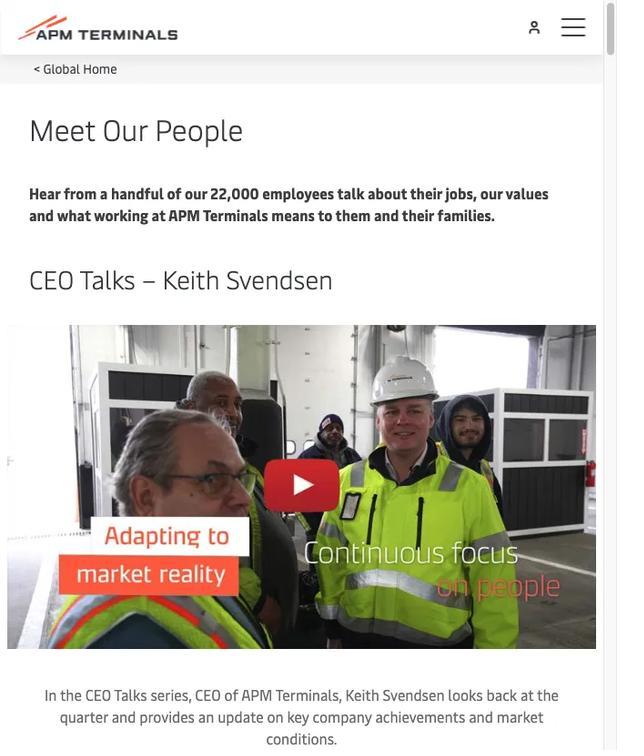 Task type: locate. For each thing, give the bounding box(es) containing it.
their left jobs,
[[410, 183, 442, 203]]

our
[[185, 183, 207, 203], [481, 183, 503, 203]]

of up update
[[224, 685, 238, 705]]

global
[[43, 59, 80, 76]]

0 vertical spatial of
[[167, 183, 182, 203]]

values
[[506, 183, 549, 203]]

terminals,
[[276, 685, 342, 705]]

1 horizontal spatial the
[[537, 685, 559, 705]]

quarter
[[60, 707, 108, 726]]

the up market
[[537, 685, 559, 705]]

apm up update
[[241, 685, 272, 705]]

0 vertical spatial their
[[410, 183, 442, 203]]

1 horizontal spatial at
[[521, 685, 534, 705]]

global home link
[[43, 59, 117, 76]]

home
[[83, 59, 117, 76]]

to
[[318, 205, 333, 224]]

0 vertical spatial keith
[[163, 261, 220, 296]]

the right in
[[60, 685, 82, 705]]

0 vertical spatial at
[[152, 205, 166, 224]]

people
[[155, 109, 243, 148]]

1 horizontal spatial of
[[224, 685, 238, 705]]

1 vertical spatial apm
[[241, 685, 272, 705]]

talks
[[80, 261, 136, 296], [114, 685, 147, 705]]

handful
[[111, 183, 164, 203]]

0 horizontal spatial the
[[60, 685, 82, 705]]

ceo
[[29, 261, 74, 296], [85, 685, 111, 705], [195, 685, 221, 705]]

provides
[[140, 707, 195, 726]]

0 horizontal spatial svendsen
[[226, 261, 333, 296]]

hear
[[29, 183, 60, 203]]

ceo talks – keith svendsen
[[29, 261, 333, 296]]

key
[[287, 707, 309, 726]]

1 horizontal spatial keith
[[346, 685, 379, 705]]

0 horizontal spatial our
[[185, 183, 207, 203]]

1 horizontal spatial our
[[481, 183, 503, 203]]

of right handful
[[167, 183, 182, 203]]

their
[[410, 183, 442, 203], [402, 205, 434, 224]]

keith
[[163, 261, 220, 296], [346, 685, 379, 705]]

apm inside in the ceo talks series, ceo of apm terminals, keith svendsen looks back at the quarter and provides an update on key company achievements and market conditions.
[[241, 685, 272, 705]]

and
[[29, 205, 54, 224], [374, 205, 399, 224], [112, 707, 136, 726], [469, 707, 493, 726]]

our left 22,000
[[185, 183, 207, 203]]

about
[[368, 183, 407, 203]]

keith right –
[[163, 261, 220, 296]]

of inside 'hear from a handful of our 22,000 employees talk about their jobs, our values and what working at apm terminals means to them and their families.'
[[167, 183, 182, 203]]

talks inside in the ceo talks series, ceo of apm terminals, keith svendsen looks back at the quarter and provides an update on key company achievements and market conditions.
[[114, 685, 147, 705]]

the
[[60, 685, 82, 705], [537, 685, 559, 705]]

families.
[[438, 205, 495, 224]]

0 horizontal spatial at
[[152, 205, 166, 224]]

achievements
[[375, 707, 466, 726]]

our right jobs,
[[481, 183, 503, 203]]

in
[[45, 685, 57, 705]]

1 vertical spatial svendsen
[[383, 685, 445, 705]]

ceo up quarter
[[85, 685, 111, 705]]

at down handful
[[152, 205, 166, 224]]

svendsen inside in the ceo talks series, ceo of apm terminals, keith svendsen looks back at the quarter and provides an update on key company achievements and market conditions.
[[383, 685, 445, 705]]

talks left the series,
[[114, 685, 147, 705]]

svendsen up achievements
[[383, 685, 445, 705]]

22,000
[[210, 183, 259, 203]]

and down looks
[[469, 707, 493, 726]]

and down about
[[374, 205, 399, 224]]

at inside in the ceo talks series, ceo of apm terminals, keith svendsen looks back at the quarter and provides an update on key company achievements and market conditions.
[[521, 685, 534, 705]]

svendsen
[[226, 261, 333, 296], [383, 685, 445, 705]]

apm left the terminals
[[168, 205, 200, 224]]

< global home
[[34, 59, 117, 76]]

our
[[103, 109, 148, 148]]

talks left –
[[80, 261, 136, 296]]

of
[[167, 183, 182, 203], [224, 685, 238, 705]]

update
[[218, 707, 264, 726]]

ceo down 'what'
[[29, 261, 74, 296]]

–
[[142, 261, 156, 296]]

0 vertical spatial svendsen
[[226, 261, 333, 296]]

on
[[267, 707, 284, 726]]

keith up company
[[346, 685, 379, 705]]

svendsen down means
[[226, 261, 333, 296]]

at
[[152, 205, 166, 224], [521, 685, 534, 705]]

at up market
[[521, 685, 534, 705]]

ceo up an
[[195, 685, 221, 705]]

1 vertical spatial at
[[521, 685, 534, 705]]

1 vertical spatial of
[[224, 685, 238, 705]]

0 vertical spatial apm
[[168, 205, 200, 224]]

0 horizontal spatial of
[[167, 183, 182, 203]]

1 vertical spatial keith
[[346, 685, 379, 705]]

1 horizontal spatial svendsen
[[383, 685, 445, 705]]

<
[[34, 59, 40, 76]]

1 vertical spatial talks
[[114, 685, 147, 705]]

meet our people
[[29, 109, 243, 148]]

apm
[[168, 205, 200, 224], [241, 685, 272, 705]]

0 horizontal spatial apm
[[168, 205, 200, 224]]

their down about
[[402, 205, 434, 224]]

1 horizontal spatial apm
[[241, 685, 272, 705]]



Task type: describe. For each thing, give the bounding box(es) containing it.
working
[[94, 205, 148, 224]]

looks
[[448, 685, 483, 705]]

hear from a handful of our 22,000 employees talk about their jobs, our values and what working at apm terminals means to them and their families.
[[29, 183, 549, 224]]

ceo talks play image
[[7, 325, 596, 649]]

1 our from the left
[[185, 183, 207, 203]]

a
[[100, 183, 108, 203]]

meet
[[29, 109, 95, 148]]

series,
[[151, 685, 192, 705]]

keith inside in the ceo talks series, ceo of apm terminals, keith svendsen looks back at the quarter and provides an update on key company achievements and market conditions.
[[346, 685, 379, 705]]

0 vertical spatial talks
[[80, 261, 136, 296]]

0 horizontal spatial keith
[[163, 261, 220, 296]]

terminals
[[203, 205, 268, 224]]

and right quarter
[[112, 707, 136, 726]]

0 horizontal spatial ceo
[[29, 261, 74, 296]]

1 the from the left
[[60, 685, 82, 705]]

2 our from the left
[[481, 183, 503, 203]]

company
[[313, 707, 372, 726]]

employees
[[262, 183, 334, 203]]

2 horizontal spatial ceo
[[195, 685, 221, 705]]

means
[[272, 205, 315, 224]]

2 the from the left
[[537, 685, 559, 705]]

conditions.
[[266, 729, 337, 748]]

an
[[198, 707, 214, 726]]

apm inside 'hear from a handful of our 22,000 employees talk about their jobs, our values and what working at apm terminals means to them and their families.'
[[168, 205, 200, 224]]

them
[[336, 205, 371, 224]]

jobs,
[[446, 183, 477, 203]]

1 horizontal spatial ceo
[[85, 685, 111, 705]]

1 vertical spatial their
[[402, 205, 434, 224]]

from
[[64, 183, 97, 203]]

at inside 'hear from a handful of our 22,000 employees talk about their jobs, our values and what working at apm terminals means to them and their families.'
[[152, 205, 166, 224]]

back
[[487, 685, 517, 705]]

talk
[[337, 183, 365, 203]]

and down the hear
[[29, 205, 54, 224]]

in the ceo talks series, ceo of apm terminals, keith svendsen looks back at the quarter and provides an update on key company achievements and market conditions.
[[45, 685, 559, 748]]

of inside in the ceo talks series, ceo of apm terminals, keith svendsen looks back at the quarter and provides an update on key company achievements and market conditions.
[[224, 685, 238, 705]]

what
[[57, 205, 91, 224]]

market
[[497, 707, 544, 726]]



Task type: vqa. For each thing, say whether or not it's contained in the screenshot.
second our from the right
yes



